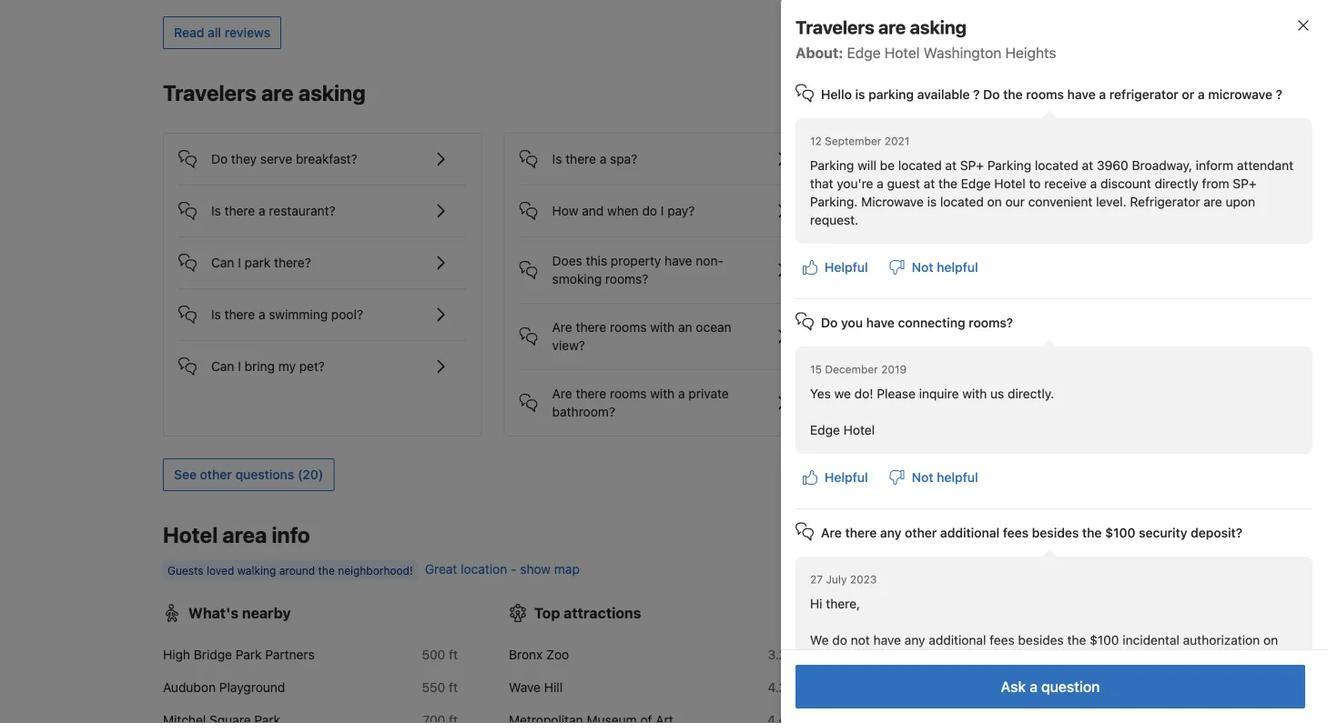 Task type: locate. For each thing, give the bounding box(es) containing it.
$100 left security
[[1105, 526, 1136, 541]]

still
[[950, 227, 983, 248]]

the down the authorization at the bottom of page
[[1221, 651, 1240, 666]]

2 vertical spatial see
[[1064, 529, 1087, 544]]

questions
[[1080, 328, 1137, 343], [235, 467, 294, 482]]

breakfast?
[[296, 151, 357, 166]]

from down inform
[[1202, 176, 1230, 191]]

see availability button for hotel area info
[[1053, 521, 1164, 553]]

with left "us"
[[963, 386, 987, 402]]

helpful button for yes we do! please inquire with us directly. edge hotel
[[796, 462, 876, 494]]

1 vertical spatial see availability button
[[1053, 521, 1164, 553]]

0 vertical spatial are
[[879, 16, 906, 38]]

2 mi from the top
[[790, 680, 804, 695]]

are up parking
[[879, 16, 906, 38]]

0 vertical spatial we
[[872, 328, 891, 343]]

availability
[[1090, 87, 1154, 102], [1090, 529, 1154, 544]]

there for is there a restaurant?
[[224, 203, 255, 218]]

1 vertical spatial see availability
[[1064, 529, 1154, 544]]

1 vertical spatial is
[[211, 203, 221, 218]]

0 vertical spatial availability
[[1090, 87, 1154, 102]]

there inside is there a spa? button
[[566, 151, 596, 166]]

park
[[236, 648, 262, 663]]

a left the private
[[678, 386, 685, 401]]

high
[[163, 648, 190, 663]]

there inside are there rooms with a private bathroom?
[[576, 386, 607, 401]]

are inside the are there rooms with an ocean view?
[[552, 320, 572, 335]]

2 availability from the top
[[1090, 529, 1154, 544]]

is up how
[[552, 151, 562, 166]]

2021
[[885, 135, 910, 147]]

$100 down the authorization at the bottom of page
[[1243, 651, 1273, 666]]

an left instant
[[926, 328, 940, 343]]

subway
[[855, 648, 901, 663]]

1 vertical spatial sp+
[[1233, 176, 1257, 191]]

see left the refrigerator
[[1064, 87, 1087, 102]]

0 vertical spatial helpful
[[825, 260, 868, 275]]

0 horizontal spatial do
[[211, 151, 228, 166]]

are for travelers are asking
[[261, 80, 294, 105]]

0 vertical spatial rooms
[[1026, 87, 1064, 102]]

1 not helpful button from the top
[[883, 251, 986, 284]]

not helpful down still
[[912, 260, 978, 275]]

looking?
[[987, 227, 1059, 248]]

rooms inside the are there rooms with an ocean view?
[[610, 320, 647, 335]]

is inside parking will be located at sp+ parking located at 3960 broadway, inform attendant that you're a guest at the edge hotel to receive a discount directly from sp+ parking. microwave is located on our convenient level. refrigerator are upon request.
[[927, 194, 937, 209]]

besides
[[1032, 526, 1079, 541], [1018, 633, 1064, 648]]

rooms down does this property have non- smoking rooms?
[[610, 320, 647, 335]]

4.2
[[768, 680, 787, 695]]

from
[[1202, 176, 1230, 191], [1055, 651, 1082, 666]]

helpful for inquire
[[937, 470, 978, 485]]

2 horizontal spatial our
[[1085, 651, 1105, 666]]

travelers for travelers are asking about: edge hotel washington heights
[[796, 16, 875, 38]]

not up do you have connecting rooms?
[[912, 260, 934, 275]]

helpful down we
[[825, 470, 868, 485]]

market,
[[1173, 651, 1217, 666]]

are
[[552, 320, 572, 335], [552, 386, 572, 401], [821, 526, 842, 541]]

hello is parking available ? do the rooms have a refrigerator or a microwave ?
[[821, 87, 1283, 102]]

read all reviews
[[174, 25, 271, 40]]

–
[[989, 680, 996, 695]]

0 vertical spatial helpful
[[937, 260, 978, 275]]

1 horizontal spatial parking
[[988, 158, 1032, 173]]

refrigerator
[[1110, 87, 1179, 102]]

1 vertical spatial see
[[174, 467, 197, 482]]

550 ft
[[422, 680, 458, 695]]

i inside button
[[238, 359, 241, 374]]

on up the still looking?
[[987, 194, 1002, 209]]

ask a question button
[[796, 666, 1306, 709]]

1 vertical spatial are
[[552, 386, 572, 401]]

top attractions
[[534, 605, 641, 622]]

? right 'microwave'
[[1276, 87, 1283, 102]]

are for are there rooms with an ocean view?
[[552, 320, 572, 335]]

not helpful
[[912, 260, 978, 275], [912, 470, 978, 485]]

0 horizontal spatial travelers
[[163, 80, 257, 105]]

there for is there a swimming pool?
[[224, 307, 255, 322]]

automatically
[[931, 670, 1009, 685]]

2 see availability button from the top
[[1053, 521, 1164, 553]]

1 vertical spatial are
[[261, 80, 294, 105]]

2 not helpful from the top
[[912, 470, 978, 485]]

asking for travelers are asking
[[298, 80, 366, 105]]

1 mi from the top
[[790, 648, 804, 663]]

with inside the are there rooms with an ocean view?
[[650, 320, 675, 335]]

are there rooms with a private bathroom?
[[552, 386, 729, 420]]

ft right '550'
[[449, 680, 458, 695]]

an inside the are there rooms with an ocean view?
[[678, 320, 693, 335]]

1 see availability from the top
[[1064, 87, 1154, 102]]

read
[[174, 25, 204, 40]]

2 can from the top
[[211, 359, 234, 374]]

do left not
[[832, 633, 848, 648]]

1 horizontal spatial edge
[[847, 44, 881, 61]]

do they serve breakfast? button
[[178, 134, 467, 170]]

hotel down do!
[[844, 423, 875, 438]]

travelers up about:
[[796, 16, 875, 38]]

fees
[[1003, 526, 1029, 541], [990, 633, 1015, 648]]

2 parking from the left
[[988, 158, 1032, 173]]

incidental down guest's
[[810, 670, 867, 685]]

1 not helpful from the top
[[912, 260, 978, 275]]

are there rooms with an ocean view?
[[552, 320, 732, 353]]

0 horizontal spatial we
[[810, 633, 829, 648]]

2 vertical spatial rooms
[[610, 386, 647, 401]]

street inside 163rd street – amsterdam avenue
[[950, 680, 986, 695]]

mi right 3.2
[[790, 648, 804, 663]]

rooms down heights
[[1026, 87, 1064, 102]]

on inside hi there, we do not have any additional fees besides the $100 incidental authorization on our guest's credit card. if nothing is used from our grab & go market, the $100 incidental deposit is automatically released upon checkout.
[[1264, 633, 1278, 648]]

0 horizontal spatial are
[[261, 80, 294, 105]]

the right guest
[[939, 176, 958, 191]]

there for are there rooms with an ocean view?
[[576, 320, 607, 335]]

1 vertical spatial rooms?
[[969, 315, 1013, 330]]

a left swimming
[[259, 307, 266, 322]]

2 vertical spatial do
[[821, 315, 838, 330]]

1 vertical spatial questions
[[235, 467, 294, 482]]

are inside are there rooms with a private bathroom?
[[552, 386, 572, 401]]

a left restaurant?
[[259, 203, 266, 218]]

2 helpful button from the top
[[796, 462, 876, 494]]

an left ocean
[[678, 320, 693, 335]]

is there a swimming pool? button
[[178, 289, 467, 326]]

ft for 1,400 ft
[[1141, 690, 1150, 705]]

2 vertical spatial are
[[821, 526, 842, 541]]

yes
[[810, 386, 831, 402]]

0 horizontal spatial do
[[642, 203, 657, 218]]

i left pay?
[[661, 203, 664, 218]]

swimming
[[269, 307, 328, 322]]

discount
[[1101, 176, 1152, 191]]

0 vertical spatial $100
[[1105, 526, 1136, 541]]

rooms? down property
[[605, 272, 649, 287]]

there
[[566, 151, 596, 166], [224, 203, 255, 218], [224, 307, 255, 322], [576, 320, 607, 335], [576, 386, 607, 401], [845, 526, 877, 541]]

not helpful button
[[883, 251, 986, 284], [883, 462, 986, 494]]

2 horizontal spatial are
[[1204, 194, 1223, 209]]

0 vertical spatial mi
[[790, 648, 804, 663]]

0 vertical spatial can
[[211, 255, 234, 270]]

go
[[1153, 651, 1170, 666]]

1 vertical spatial not
[[912, 470, 934, 485]]

1 horizontal spatial on
[[1264, 633, 1278, 648]]

mi for 3.2 mi
[[790, 648, 804, 663]]

do for do you have connecting rooms?
[[821, 315, 838, 330]]

1 vertical spatial any
[[905, 633, 925, 648]]

upon inside parking will be located at sp+ parking located at 3960 broadway, inform attendant that you're a guest at the edge hotel to receive a discount directly from sp+ parking. microwave is located on our convenient level. refrigerator are upon request.
[[1226, 194, 1256, 209]]

see availability button for travelers are asking
[[1053, 78, 1164, 111]]

can inside button
[[211, 255, 234, 270]]

hotel up the still looking?
[[994, 176, 1026, 191]]

rooms inside travelers are asking dialog
[[1026, 87, 1064, 102]]

0 vertical spatial helpful button
[[796, 251, 876, 284]]

helpful down request.
[[825, 260, 868, 275]]

convenient
[[1028, 194, 1093, 209]]

helpful down still
[[937, 260, 978, 275]]

microwave
[[1208, 87, 1273, 102]]

0 horizontal spatial on
[[987, 194, 1002, 209]]

helpful
[[937, 260, 978, 275], [937, 470, 978, 485]]

mi
[[790, 648, 804, 663], [790, 680, 804, 695]]

can left bring at the left of page
[[211, 359, 234, 374]]

located
[[898, 158, 942, 173], [1035, 158, 1079, 173], [940, 194, 984, 209]]

0 horizontal spatial sp+
[[960, 158, 984, 173]]

is inside button
[[211, 307, 221, 322]]

1 ? from the left
[[973, 87, 980, 102]]

questions left (20)
[[235, 467, 294, 482]]

authorization
[[1183, 633, 1260, 648]]

july
[[826, 574, 847, 586]]

do inside button
[[642, 203, 657, 218]]

not
[[912, 260, 934, 275], [912, 470, 934, 485]]

not down yes we do! please inquire with us directly. edge hotel
[[912, 470, 934, 485]]

be
[[880, 158, 895, 173]]

from inside parking will be located at sp+ parking located at 3960 broadway, inform attendant that you're a guest at the edge hotel to receive a discount directly from sp+ parking. microwave is located on our convenient level. refrigerator are upon request.
[[1202, 176, 1230, 191]]

1 horizontal spatial asking
[[910, 16, 967, 38]]

asking up washington
[[910, 16, 967, 38]]

do inside hi there, we do not have any additional fees besides the $100 incidental authorization on our guest's credit card. if nothing is used from our grab & go market, the $100 incidental deposit is automatically released upon checkout.
[[832, 633, 848, 648]]

an
[[678, 320, 693, 335], [926, 328, 940, 343]]

1 availability from the top
[[1090, 87, 1154, 102]]

at
[[946, 158, 957, 173], [1082, 158, 1094, 173], [924, 176, 935, 191]]

is down can i park there? at the left top of the page
[[211, 307, 221, 322]]

0 horizontal spatial from
[[1055, 651, 1082, 666]]

with left ocean
[[650, 320, 675, 335]]

rooms inside are there rooms with a private bathroom?
[[610, 386, 647, 401]]

our left grab
[[1085, 651, 1105, 666]]

to
[[1029, 176, 1041, 191], [1032, 328, 1044, 343]]

1 horizontal spatial from
[[1202, 176, 1230, 191]]

rooms up bathroom?
[[610, 386, 647, 401]]

ocean
[[696, 320, 732, 335]]

0 horizontal spatial asking
[[298, 80, 366, 105]]

see inside button
[[174, 467, 197, 482]]

we have an instant answer to most questions
[[872, 328, 1137, 343]]

1 vertical spatial not helpful
[[912, 470, 978, 485]]

hotel inside travelers are asking about: edge hotel washington heights
[[885, 44, 920, 61]]

1 horizontal spatial do
[[832, 633, 848, 648]]

0 horizontal spatial upon
[[1066, 670, 1096, 685]]

is right hello
[[855, 87, 865, 102]]

partners
[[265, 648, 315, 663]]

sp+ up still
[[960, 158, 984, 173]]

1 vertical spatial travelers
[[163, 80, 257, 105]]

there down park
[[224, 307, 255, 322]]

travelers inside travelers are asking about: edge hotel washington heights
[[796, 16, 875, 38]]

1 not from the top
[[912, 260, 934, 275]]

at right guest
[[924, 176, 935, 191]]

can for can i bring my pet?
[[211, 359, 234, 374]]

have left the refrigerator
[[1068, 87, 1096, 102]]

helpful down yes we do! please inquire with us directly. edge hotel
[[937, 470, 978, 485]]

at right be
[[946, 158, 957, 173]]

with for an
[[650, 320, 675, 335]]

0 vertical spatial questions
[[1080, 328, 1137, 343]]

question
[[1042, 679, 1100, 696]]

1 helpful from the top
[[825, 260, 868, 275]]

can inside button
[[211, 359, 234, 374]]

edge inside travelers are asking about: edge hotel washington heights
[[847, 44, 881, 61]]

there inside is there a restaurant? button
[[224, 203, 255, 218]]

upon right released in the right of the page
[[1066, 670, 1096, 685]]

we
[[835, 386, 851, 402]]

0 vertical spatial are
[[552, 320, 572, 335]]

to left receive
[[1029, 176, 1041, 191]]

not helpful button down yes we do! please inquire with us directly. edge hotel
[[883, 462, 986, 494]]

smoking
[[552, 272, 602, 287]]

1 horizontal spatial at
[[946, 158, 957, 173]]

is up can i park there? at the left top of the page
[[211, 203, 221, 218]]

is right microwave
[[927, 194, 937, 209]]

1 horizontal spatial travelers
[[796, 16, 875, 38]]

163rd street – amsterdam avenue
[[855, 680, 1067, 714]]

there down they
[[224, 203, 255, 218]]

upon down attendant
[[1226, 194, 1256, 209]]

0 vertical spatial not helpful button
[[883, 251, 986, 284]]

our right the 3.2 mi
[[810, 651, 830, 666]]

helpful button down request.
[[796, 251, 876, 284]]

are inside travelers are asking dialog
[[821, 526, 842, 541]]

non-
[[696, 253, 724, 268]]

directly
[[1155, 176, 1199, 191]]

at left 3960 on the top
[[1082, 158, 1094, 173]]

we right you
[[872, 328, 891, 343]]

questions inside button
[[235, 467, 294, 482]]

(20)
[[298, 467, 323, 482]]

1 vertical spatial asking
[[298, 80, 366, 105]]

1 see availability button from the top
[[1053, 78, 1164, 111]]

1 horizontal spatial do
[[821, 315, 838, 330]]

2 not helpful button from the top
[[883, 462, 986, 494]]

1 vertical spatial can
[[211, 359, 234, 374]]

$100 up grab
[[1090, 633, 1119, 648]]

directly.
[[1008, 386, 1055, 402]]

nothing
[[962, 651, 1006, 666]]

ft right 1,400
[[1141, 690, 1150, 705]]

0 vertical spatial rooms?
[[605, 272, 649, 287]]

can left park
[[211, 255, 234, 270]]

have up credit
[[874, 633, 901, 648]]

2 not from the top
[[912, 470, 934, 485]]

1 helpful from the top
[[937, 260, 978, 275]]

parking up that on the right
[[810, 158, 854, 173]]

located up still
[[940, 194, 984, 209]]

please
[[877, 386, 916, 402]]

a inside are there rooms with a private bathroom?
[[678, 386, 685, 401]]

i left park
[[238, 255, 241, 270]]

2 vertical spatial edge
[[810, 423, 840, 438]]

hotel inside parking will be located at sp+ parking located at 3960 broadway, inform attendant that you're a guest at the edge hotel to receive a discount directly from sp+ parking. microwave is located on our convenient level. refrigerator are upon request.
[[994, 176, 1026, 191]]

helpful button for parking will be located at sp+ parking located at 3960 broadway, inform attendant that you're a guest at the edge hotel to receive a discount directly from sp+ parking. microwave is located on our convenient level. refrigerator are upon request.
[[796, 251, 876, 284]]

sp+ down attendant
[[1233, 176, 1257, 191]]

there up bathroom?
[[576, 386, 607, 401]]

from up question
[[1055, 651, 1082, 666]]

1 vertical spatial to
[[1032, 328, 1044, 343]]

1 vertical spatial rooms
[[610, 320, 647, 335]]

ft right 500
[[449, 648, 458, 663]]

have right you
[[866, 315, 895, 330]]

do right available
[[983, 87, 1000, 102]]

i left bring at the left of page
[[238, 359, 241, 374]]

zoo
[[546, 648, 569, 663]]

1 horizontal spatial other
[[905, 526, 937, 541]]

0 vertical spatial incidental
[[1123, 633, 1180, 648]]

our up looking?
[[1006, 194, 1025, 209]]

0 vertical spatial any
[[880, 526, 902, 541]]

any inside hi there, we do not have any additional fees besides the $100 incidental authorization on our guest's credit card. if nothing is used from our grab & go market, the $100 incidental deposit is automatically released upon checkout.
[[905, 633, 925, 648]]

0 vertical spatial on
[[987, 194, 1002, 209]]

we down hi
[[810, 633, 829, 648]]

edge down yes
[[810, 423, 840, 438]]

parking
[[810, 158, 854, 173], [988, 158, 1032, 173]]

hill
[[544, 680, 563, 695]]

do for we
[[832, 633, 848, 648]]

other inside button
[[200, 467, 232, 482]]

does this property have non- smoking rooms?
[[552, 253, 724, 287]]

1,400
[[1105, 690, 1137, 705]]

edge inside yes we do! please inquire with us directly. edge hotel
[[810, 423, 840, 438]]

2 ? from the left
[[1276, 87, 1283, 102]]

see availability for info
[[1064, 529, 1154, 544]]

0 vertical spatial do
[[642, 203, 657, 218]]

0 horizontal spatial other
[[200, 467, 232, 482]]

a left spa?
[[600, 151, 607, 166]]

i for can i bring my pet?
[[238, 359, 241, 374]]

0 vertical spatial see
[[1064, 87, 1087, 102]]

with inside are there rooms with a private bathroom?
[[650, 386, 675, 401]]

are up serve
[[261, 80, 294, 105]]

1 vertical spatial i
[[238, 255, 241, 270]]

bridge
[[194, 648, 232, 663]]

1 vertical spatial additional
[[929, 633, 986, 648]]

2 helpful from the top
[[825, 470, 868, 485]]

inquire
[[919, 386, 959, 402]]

that
[[810, 176, 834, 191]]

there left spa?
[[566, 151, 596, 166]]

1 horizontal spatial any
[[905, 633, 925, 648]]

there inside is there a swimming pool? button
[[224, 307, 255, 322]]

2 see availability from the top
[[1064, 529, 1154, 544]]

0 horizontal spatial rooms?
[[605, 272, 649, 287]]

restaurant?
[[269, 203, 336, 218]]

1 horizontal spatial upon
[[1226, 194, 1256, 209]]

1 horizontal spatial questions
[[1080, 328, 1137, 343]]

mi right 4.2
[[790, 680, 804, 695]]

2 vertical spatial i
[[238, 359, 241, 374]]

1 can from the top
[[211, 255, 234, 270]]

connecting
[[898, 315, 966, 330]]

not helpful button down still
[[883, 251, 986, 284]]

street left – in the right of the page
[[950, 680, 986, 695]]

2 helpful from the top
[[937, 470, 978, 485]]

on right the authorization at the bottom of page
[[1264, 633, 1278, 648]]

0 horizontal spatial ?
[[973, 87, 980, 102]]

there inside the are there rooms with an ocean view?
[[576, 320, 607, 335]]

questions right most
[[1080, 328, 1137, 343]]

a inside is there a swimming pool? button
[[259, 307, 266, 322]]

1 horizontal spatial we
[[872, 328, 891, 343]]

there up 2023
[[845, 526, 877, 541]]

0 vertical spatial not helpful
[[912, 260, 978, 275]]

0 vertical spatial to
[[1029, 176, 1041, 191]]

travelers
[[796, 16, 875, 38], [163, 80, 257, 105]]

bring
[[245, 359, 275, 374]]

are inside travelers are asking about: edge hotel washington heights
[[879, 16, 906, 38]]

0 vertical spatial upon
[[1226, 194, 1256, 209]]

do inside the do they serve breakfast? 'button'
[[211, 151, 228, 166]]

1 horizontal spatial rooms?
[[969, 315, 1013, 330]]

1 vertical spatial from
[[1055, 651, 1082, 666]]

have left non-
[[665, 253, 692, 268]]

asking inside travelers are asking about: edge hotel washington heights
[[910, 16, 967, 38]]

1 vertical spatial on
[[1264, 633, 1278, 648]]

bronx
[[509, 648, 543, 663]]

incidental
[[1123, 633, 1180, 648], [810, 670, 867, 685]]

0 vertical spatial see availability button
[[1053, 78, 1164, 111]]

do right the when
[[642, 203, 657, 218]]

2 horizontal spatial edge
[[961, 176, 991, 191]]

is for is there a restaurant?
[[211, 203, 221, 218]]

to inside parking will be located at sp+ parking located at 3960 broadway, inform attendant that you're a guest at the edge hotel to receive a discount directly from sp+ parking. microwave is located on our convenient level. refrigerator are upon request.
[[1029, 176, 1041, 191]]

there inside travelers are asking dialog
[[845, 526, 877, 541]]

1 helpful button from the top
[[796, 251, 876, 284]]

4.2 mi
[[768, 680, 804, 695]]

rooms? inside does this property have non- smoking rooms?
[[605, 272, 649, 287]]

street for 168th
[[950, 648, 985, 663]]

are up july
[[821, 526, 842, 541]]

0 vertical spatial see availability
[[1064, 87, 1154, 102]]

0 vertical spatial edge
[[847, 44, 881, 61]]

hotel up parking
[[885, 44, 920, 61]]

1 vertical spatial we
[[810, 633, 829, 648]]

1 vertical spatial not helpful button
[[883, 462, 986, 494]]

2 vertical spatial are
[[1204, 194, 1223, 209]]

not helpful down yes we do! please inquire with us directly. edge hotel
[[912, 470, 978, 485]]

see for travelers are asking
[[1064, 87, 1087, 102]]

ft left go at the bottom right of page
[[1141, 648, 1150, 663]]

0 vertical spatial from
[[1202, 176, 1230, 191]]

travelers down all
[[163, 80, 257, 105]]

2 vertical spatial is
[[211, 307, 221, 322]]

are down inform
[[1204, 194, 1223, 209]]

1 vertical spatial besides
[[1018, 633, 1064, 648]]

0 vertical spatial travelers
[[796, 16, 875, 38]]



Task type: vqa. For each thing, say whether or not it's contained in the screenshot.
there inside the Are There Rooms With A Private Bathroom?
yes



Task type: describe. For each thing, give the bounding box(es) containing it.
are inside parking will be located at sp+ parking located at 3960 broadway, inform attendant that you're a guest at the edge hotel to receive a discount directly from sp+ parking. microwave is located on our convenient level. refrigerator are upon request.
[[1204, 194, 1223, 209]]

can i bring my pet? button
[[178, 341, 467, 378]]

the left security
[[1083, 526, 1102, 541]]

2 horizontal spatial do
[[983, 87, 1000, 102]]

have up 2019
[[894, 328, 922, 343]]

deposit?
[[1191, 526, 1243, 541]]

additional inside hi there, we do not have any additional fees besides the $100 incidental authorization on our guest's credit card. if nothing is used from our grab & go market, the $100 incidental deposit is automatically released upon checkout.
[[929, 633, 986, 648]]

0 horizontal spatial any
[[880, 526, 902, 541]]

500
[[422, 648, 446, 663]]

parking.
[[810, 194, 858, 209]]

what's
[[188, 605, 239, 622]]

have inside does this property have non- smoking rooms?
[[665, 253, 692, 268]]

are for travelers are asking about: edge hotel washington heights
[[879, 16, 906, 38]]

is there a spa?
[[552, 151, 638, 166]]

amsterdam
[[1000, 680, 1067, 695]]

ft for 650 ft
[[1141, 648, 1150, 663]]

you
[[841, 315, 863, 330]]

the inside parking will be located at sp+ parking located at 3960 broadway, inform attendant that you're a guest at the edge hotel to receive a discount directly from sp+ parking. microwave is located on our convenient level. refrigerator are upon request.
[[939, 176, 958, 191]]

spa?
[[610, 151, 638, 166]]

is down card.
[[918, 670, 928, 685]]

our inside parking will be located at sp+ parking located at 3960 broadway, inform attendant that you're a guest at the edge hotel to receive a discount directly from sp+ parking. microwave is located on our convenient level. refrigerator are upon request.
[[1006, 194, 1025, 209]]

can i park there? button
[[178, 237, 467, 274]]

can i park there?
[[211, 255, 311, 270]]

650 ft
[[1114, 648, 1150, 663]]

168th street
[[912, 648, 985, 663]]

1 horizontal spatial an
[[926, 328, 940, 343]]

helpful for yes we do! please inquire with us directly. edge hotel
[[825, 470, 868, 485]]

from inside hi there, we do not have any additional fees besides the $100 incidental authorization on our guest's credit card. if nothing is used from our grab & go market, the $100 incidental deposit is automatically released upon checkout.
[[1055, 651, 1082, 666]]

upon inside hi there, we do not have any additional fees besides the $100 incidental authorization on our guest's credit card. if nothing is used from our grab & go market, the $100 incidental deposit is automatically released upon checkout.
[[1066, 670, 1096, 685]]

can i bring my pet?
[[211, 359, 325, 374]]

hotel inside yes we do! please inquire with us directly. edge hotel
[[844, 423, 875, 438]]

bathroom?
[[552, 405, 615, 420]]

other inside travelers are asking dialog
[[905, 526, 937, 541]]

1 horizontal spatial incidental
[[1123, 633, 1180, 648]]

refrigerator
[[1130, 194, 1201, 209]]

with inside yes we do! please inquire with us directly. edge hotel
[[963, 386, 987, 402]]

does this property have non- smoking rooms? button
[[520, 237, 808, 288]]

used
[[1022, 651, 1051, 666]]

not helpful button for at
[[883, 251, 986, 284]]

security
[[1139, 526, 1188, 541]]

2 horizontal spatial at
[[1082, 158, 1094, 173]]

heights
[[1006, 44, 1057, 61]]

0 vertical spatial i
[[661, 203, 664, 218]]

microwave
[[861, 194, 924, 209]]

request.
[[810, 213, 859, 228]]

card.
[[917, 651, 947, 666]]

not helpful for at
[[912, 260, 978, 275]]

a inside the ask a question 'button'
[[1030, 679, 1038, 696]]

163rd
[[912, 680, 946, 695]]

not helpful for inquire
[[912, 470, 978, 485]]

hi
[[810, 597, 823, 612]]

1 parking from the left
[[810, 158, 854, 173]]

located up guest
[[898, 158, 942, 173]]

yes we do! please inquire with us directly. edge hotel
[[810, 386, 1055, 438]]

27
[[810, 574, 823, 586]]

travelers for travelers are asking
[[163, 80, 257, 105]]

a down be
[[877, 176, 884, 191]]

2 vertical spatial $100
[[1243, 651, 1273, 666]]

the down heights
[[1003, 87, 1023, 102]]

ft for 500 ft
[[449, 648, 458, 663]]

info
[[272, 522, 310, 548]]

how and when do i pay?
[[552, 203, 695, 218]]

when
[[607, 203, 639, 218]]

not for please
[[912, 470, 934, 485]]

see for hotel area info
[[1064, 529, 1087, 544]]

on inside parking will be located at sp+ parking located at 3960 broadway, inform attendant that you're a guest at the edge hotel to receive a discount directly from sp+ parking. microwave is located on our convenient level. refrigerator are upon request.
[[987, 194, 1002, 209]]

0 vertical spatial additional
[[940, 526, 1000, 541]]

can for can i park there?
[[211, 255, 234, 270]]

do!
[[855, 386, 874, 402]]

do for do they serve breakfast?
[[211, 151, 228, 166]]

we inside hi there, we do not have any additional fees besides the $100 incidental authorization on our guest's credit card. if nothing is used from our grab & go market, the $100 incidental deposit is automatically released upon checkout.
[[810, 633, 829, 648]]

audubon
[[163, 680, 216, 695]]

besides inside hi there, we do not have any additional fees besides the $100 incidental authorization on our guest's credit card. if nothing is used from our grab & go market, the $100 incidental deposit is automatically released upon checkout.
[[1018, 633, 1064, 648]]

how and when do i pay? button
[[520, 186, 808, 222]]

asking for travelers are asking about: edge hotel washington heights
[[910, 16, 967, 38]]

0 horizontal spatial our
[[810, 651, 830, 666]]

availability for hotel area info
[[1090, 529, 1154, 544]]

not helpful button for inquire
[[883, 462, 986, 494]]

guest
[[887, 176, 920, 191]]

see availability for asking
[[1064, 87, 1154, 102]]

there for are there rooms with a private bathroom?
[[576, 386, 607, 401]]

3.2 mi
[[768, 648, 804, 663]]

located up receive
[[1035, 158, 1079, 173]]

availability for travelers are asking
[[1090, 87, 1154, 102]]

not for located
[[912, 260, 934, 275]]

with for a
[[650, 386, 675, 401]]

1,400 ft
[[1105, 690, 1150, 705]]

pet?
[[299, 359, 325, 374]]

answer
[[987, 328, 1029, 343]]

washington
[[924, 44, 1002, 61]]

travelers are asking dialog
[[752, 0, 1327, 724]]

pool?
[[331, 307, 363, 322]]

are for are there rooms with a private bathroom?
[[552, 386, 572, 401]]

hotel area info
[[163, 522, 310, 548]]

0 horizontal spatial at
[[924, 176, 935, 191]]

is for is there a swimming pool?
[[211, 307, 221, 322]]

mi for 4.2 mi
[[790, 680, 804, 695]]

0 vertical spatial besides
[[1032, 526, 1079, 541]]

there for are there any other additional fees besides the $100 security deposit?
[[845, 526, 877, 541]]

helpful for at
[[937, 260, 978, 275]]

15 december 2019
[[810, 363, 907, 376]]

if
[[950, 651, 958, 666]]

a inside is there a restaurant? button
[[259, 203, 266, 218]]

is left 'used'
[[1009, 651, 1019, 666]]

street for 163rd
[[950, 680, 986, 695]]

do for when
[[642, 203, 657, 218]]

or
[[1182, 87, 1195, 102]]

park
[[245, 255, 271, 270]]

pay?
[[668, 203, 695, 218]]

rooms for private
[[610, 386, 647, 401]]

is for is there a spa?
[[552, 151, 562, 166]]

playground
[[219, 680, 285, 695]]

do they serve breakfast?
[[211, 151, 357, 166]]

serve
[[260, 151, 292, 166]]

audubon playground
[[163, 680, 285, 695]]

the up question
[[1068, 633, 1087, 648]]

a left the refrigerator
[[1099, 87, 1106, 102]]

1 vertical spatial incidental
[[810, 670, 867, 685]]

ft for 550 ft
[[449, 680, 458, 695]]

attractions
[[564, 605, 641, 622]]

i for can i park there?
[[238, 255, 241, 270]]

is there a restaurant?
[[211, 203, 336, 218]]

fees inside hi there, we do not have any additional fees besides the $100 incidental authorization on our guest's credit card. if nothing is used from our grab & go market, the $100 incidental deposit is automatically released upon checkout.
[[990, 633, 1015, 648]]

a right or
[[1198, 87, 1205, 102]]

2023
[[850, 574, 877, 586]]

have inside hi there, we do not have any additional fees besides the $100 incidental authorization on our guest's credit card. if nothing is used from our grab & go market, the $100 incidental deposit is automatically released upon checkout.
[[874, 633, 901, 648]]

view?
[[552, 338, 585, 353]]

area
[[222, 522, 267, 548]]

helpful for parking will be located at sp+ parking located at 3960 broadway, inform attendant that you're a guest at the edge hotel to receive a discount directly from sp+ parking. microwave is located on our convenient level. refrigerator are upon request.
[[825, 260, 868, 275]]

a up the level.
[[1090, 176, 1097, 191]]

rooms for ocean
[[610, 320, 647, 335]]

private
[[689, 386, 729, 401]]

hotel left the area
[[163, 522, 218, 548]]

ask a question
[[1001, 679, 1100, 696]]

credit
[[880, 651, 914, 666]]

travelers are asking about: edge hotel washington heights
[[796, 16, 1057, 61]]

0 vertical spatial sp+
[[960, 158, 984, 173]]

3.2
[[768, 648, 787, 663]]

does
[[552, 253, 583, 268]]

2019
[[881, 363, 907, 376]]

rooms? inside travelers are asking dialog
[[969, 315, 1013, 330]]

12 september 2021
[[810, 135, 910, 147]]

wave hill
[[509, 680, 563, 695]]

inform
[[1196, 158, 1234, 173]]

there,
[[826, 597, 860, 612]]

instant
[[943, 328, 983, 343]]

0 vertical spatial fees
[[1003, 526, 1029, 541]]

there for is there a spa?
[[566, 151, 596, 166]]

see other questions (20) button
[[163, 459, 334, 492]]

1 vertical spatial $100
[[1090, 633, 1119, 648]]

released
[[1013, 670, 1063, 685]]

hello
[[821, 87, 852, 102]]

read all reviews button
[[163, 16, 281, 49]]

hi there, we do not have any additional fees besides the $100 incidental authorization on our guest's credit card. if nothing is used from our grab & go market, the $100 incidental deposit is automatically released upon checkout.
[[810, 597, 1278, 685]]

are for are there any other additional fees besides the $100 security deposit?
[[821, 526, 842, 541]]

bronx zoo
[[509, 648, 569, 663]]

edge inside parking will be located at sp+ parking located at 3960 broadway, inform attendant that you're a guest at the edge hotel to receive a discount directly from sp+ parking. microwave is located on our convenient level. refrigerator are upon request.
[[961, 176, 991, 191]]

attendant
[[1237, 158, 1294, 173]]

a inside is there a spa? button
[[600, 151, 607, 166]]

500 ft
[[422, 648, 458, 663]]



